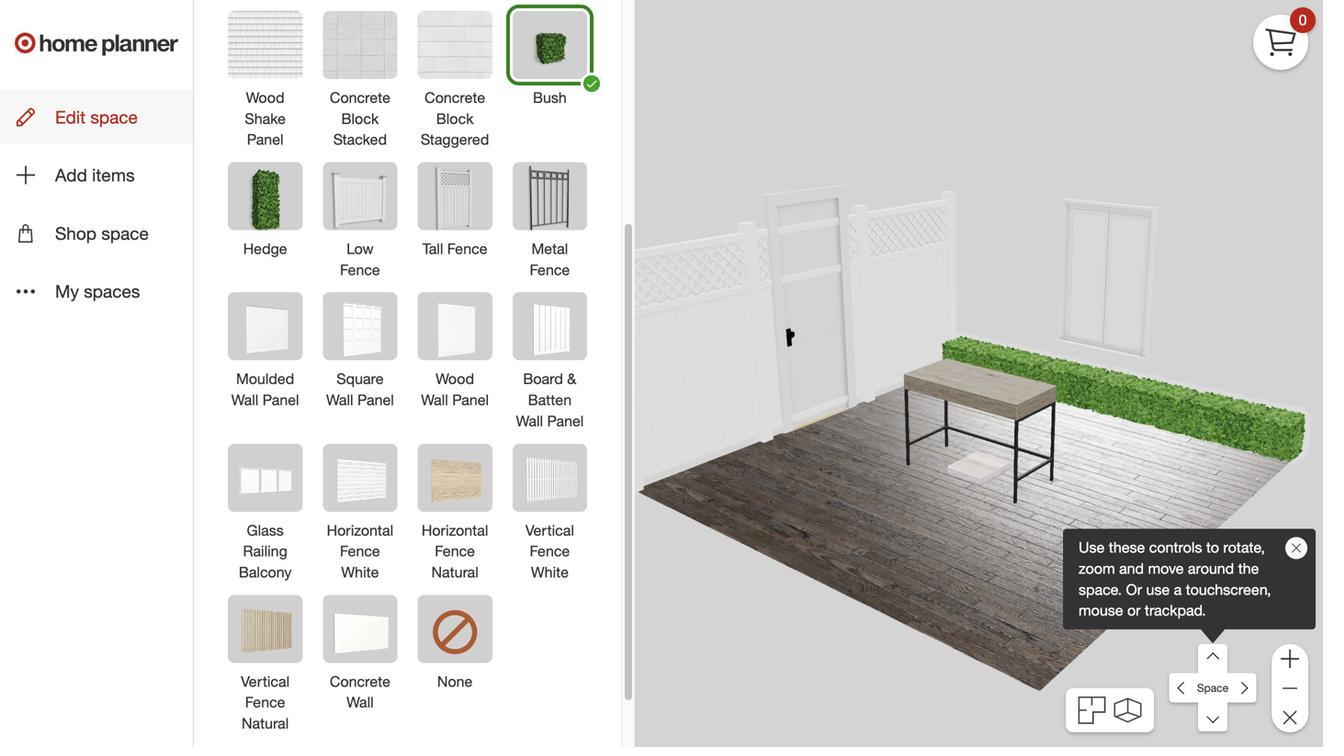 Task type: locate. For each thing, give the bounding box(es) containing it.
railing
[[243, 542, 287, 560]]

wood up shake
[[246, 89, 285, 107]]

panel
[[247, 131, 284, 149], [263, 391, 299, 409], [358, 391, 394, 409], [452, 391, 489, 409], [547, 412, 584, 430]]

space for edit space
[[90, 107, 138, 128]]

concrete for concrete block stacked
[[330, 89, 390, 107]]

fence inside vertical fence white
[[530, 542, 570, 560]]

wood left board
[[436, 370, 474, 388]]

wood
[[246, 89, 285, 107], [436, 370, 474, 388]]

wall inside square wall panel
[[326, 391, 353, 409]]

mouse
[[1079, 602, 1124, 620]]

fence for low fence
[[340, 261, 380, 279]]

stacked
[[333, 131, 387, 149]]

tall fence
[[423, 240, 488, 258]]

and
[[1119, 560, 1144, 578]]

vertical fence natural
[[241, 673, 290, 733]]

vertical for vertical fence natural
[[241, 673, 290, 691]]

wood inside wood shake panel
[[246, 89, 285, 107]]

block
[[341, 110, 379, 128], [436, 110, 474, 128]]

block inside concrete block staggered
[[436, 110, 474, 128]]

the
[[1239, 560, 1259, 578]]

1 horizontal spatial white
[[531, 563, 569, 581]]

0 horizontal spatial vertical
[[241, 673, 290, 691]]

fence inside horizontal fence white
[[340, 542, 380, 560]]

natural inside vertical fence natural
[[242, 715, 289, 733]]

natural for horizontal fence natural
[[431, 563, 479, 581]]

0 horizontal spatial block
[[341, 110, 379, 128]]

or
[[1126, 581, 1142, 599]]

concrete block stacked
[[330, 89, 390, 149]]

panel down batten
[[547, 412, 584, 430]]

add items button
[[0, 148, 193, 202]]

2 white from the left
[[531, 563, 569, 581]]

edit
[[55, 107, 86, 128]]

fence for tall fence
[[447, 240, 488, 258]]

panel inside moulded wall panel
[[263, 391, 299, 409]]

panel inside wood wall panel
[[452, 391, 489, 409]]

panel down shake
[[247, 131, 284, 149]]

pan camera right 30° image
[[1228, 673, 1257, 703]]

1 white from the left
[[341, 563, 379, 581]]

fence inside horizontal fence natural
[[435, 542, 475, 560]]

&
[[567, 370, 577, 388]]

0 horizontal spatial wood
[[246, 89, 285, 107]]

fence
[[447, 240, 488, 258], [340, 261, 380, 279], [530, 261, 570, 279], [340, 542, 380, 560], [435, 542, 475, 560], [530, 542, 570, 560], [245, 694, 285, 712]]

block up staggered
[[436, 110, 474, 128]]

horizontal fence white
[[327, 521, 393, 581]]

block up stacked
[[341, 110, 379, 128]]

batten
[[528, 391, 572, 409]]

0 vertical spatial natural
[[431, 563, 479, 581]]

board
[[523, 370, 563, 388]]

panel down square
[[358, 391, 394, 409]]

tilt camera up 30° image
[[1199, 644, 1228, 674]]

fence for metal fence
[[530, 261, 570, 279]]

white for vertical fence white
[[531, 563, 569, 581]]

1 vertical spatial wood
[[436, 370, 474, 388]]

add items
[[55, 165, 135, 186]]

my spaces
[[55, 281, 140, 302]]

block inside concrete block stacked
[[341, 110, 379, 128]]

wall for wood
[[421, 391, 448, 409]]

space for shop space
[[101, 223, 149, 244]]

2 block from the left
[[436, 110, 474, 128]]

panel inside board & batten wall panel
[[547, 412, 584, 430]]

space
[[1197, 681, 1229, 695]]

panel for wood shake panel
[[247, 131, 284, 149]]

0 vertical spatial vertical
[[526, 521, 574, 539]]

1 horizontal spatial block
[[436, 110, 474, 128]]

panel left batten
[[452, 391, 489, 409]]

wall for concrete
[[347, 694, 374, 712]]

1 vertical spatial space
[[101, 223, 149, 244]]

wall inside concrete wall
[[347, 694, 374, 712]]

1 block from the left
[[341, 110, 379, 128]]

1 horizontal spatial horizontal
[[422, 521, 488, 539]]

1 vertical spatial vertical
[[241, 673, 290, 691]]

space right edit
[[90, 107, 138, 128]]

wall inside wood wall panel
[[421, 391, 448, 409]]

wood wall panel
[[421, 370, 489, 409]]

add
[[55, 165, 87, 186]]

horizontal fence natural
[[422, 521, 488, 581]]

wall
[[231, 391, 259, 409], [326, 391, 353, 409], [421, 391, 448, 409], [516, 412, 543, 430], [347, 694, 374, 712]]

white inside horizontal fence white
[[341, 563, 379, 581]]

rotate,
[[1224, 539, 1265, 557]]

panel inside wood shake panel
[[247, 131, 284, 149]]

white inside vertical fence white
[[531, 563, 569, 581]]

space right shop
[[101, 223, 149, 244]]

panel inside square wall panel
[[358, 391, 394, 409]]

glass railing balcony
[[239, 521, 292, 581]]

wall inside moulded wall panel
[[231, 391, 259, 409]]

board & batten wall panel
[[516, 370, 584, 430]]

fence inside vertical fence natural
[[245, 694, 285, 712]]

white
[[341, 563, 379, 581], [531, 563, 569, 581]]

1 horizontal spatial wood
[[436, 370, 474, 388]]

0 vertical spatial space
[[90, 107, 138, 128]]

space
[[90, 107, 138, 128], [101, 223, 149, 244]]

my spaces button
[[0, 264, 193, 319]]

1 horizontal spatial natural
[[431, 563, 479, 581]]

concrete inside concrete block staggered
[[425, 89, 485, 107]]

horizontal
[[327, 521, 393, 539], [422, 521, 488, 539]]

0 horizontal spatial horizontal
[[327, 521, 393, 539]]

square wall panel
[[326, 370, 394, 409]]

0 horizontal spatial white
[[341, 563, 379, 581]]

0 vertical spatial wood
[[246, 89, 285, 107]]

2 horizontal from the left
[[422, 521, 488, 539]]

panel down moulded
[[263, 391, 299, 409]]

1 vertical spatial natural
[[242, 715, 289, 733]]

0 horizontal spatial natural
[[242, 715, 289, 733]]

natural inside horizontal fence natural
[[431, 563, 479, 581]]

concrete
[[330, 89, 390, 107], [425, 89, 485, 107], [330, 673, 390, 691]]

top view button icon image
[[1078, 697, 1106, 724]]

tall
[[423, 240, 443, 258]]

bush
[[533, 89, 567, 107]]

1 horizontal from the left
[[327, 521, 393, 539]]

shop space
[[55, 223, 149, 244]]

natural
[[431, 563, 479, 581], [242, 715, 289, 733]]

vertical
[[526, 521, 574, 539], [241, 673, 290, 691]]

fence for vertical fence white
[[530, 542, 570, 560]]

square
[[337, 370, 384, 388]]

around
[[1188, 560, 1234, 578]]

wood inside wood wall panel
[[436, 370, 474, 388]]

1 horizontal spatial vertical
[[526, 521, 574, 539]]



Task type: vqa. For each thing, say whether or not it's contained in the screenshot.
$4.49 to the middle
no



Task type: describe. For each thing, give the bounding box(es) containing it.
hedge
[[243, 240, 287, 258]]

use
[[1147, 581, 1170, 599]]

shake
[[245, 110, 286, 128]]

vertical for vertical fence white
[[526, 521, 574, 539]]

low fence
[[340, 240, 380, 279]]

none
[[437, 673, 473, 691]]

moulded wall panel
[[231, 370, 299, 409]]

use
[[1079, 539, 1105, 557]]

moulded
[[236, 370, 294, 388]]

balcony
[[239, 563, 292, 581]]

glass
[[247, 521, 284, 539]]

concrete block staggered
[[421, 89, 489, 149]]

concrete for concrete block staggered
[[425, 89, 485, 107]]

use these controls to rotate, zoom and move around the space. or use a touchscreen, mouse or trackpad.
[[1079, 539, 1271, 620]]

natural for vertical fence natural
[[242, 715, 289, 733]]

shop
[[55, 223, 97, 244]]

wood for shake
[[246, 89, 285, 107]]

these
[[1109, 539, 1145, 557]]

zoom
[[1079, 560, 1115, 578]]

panel for square wall panel
[[358, 391, 394, 409]]

fence for horizontal fence natural
[[435, 542, 475, 560]]

white for horizontal fence white
[[341, 563, 379, 581]]

move
[[1148, 560, 1184, 578]]

staggered
[[421, 131, 489, 149]]

front view button icon image
[[1115, 698, 1142, 723]]

wood for wall
[[436, 370, 474, 388]]

horizontal for horizontal fence white
[[327, 521, 393, 539]]

block for stacked
[[341, 110, 379, 128]]

trackpad.
[[1145, 602, 1206, 620]]

wall inside board & batten wall panel
[[516, 412, 543, 430]]

wall for moulded
[[231, 391, 259, 409]]

space.
[[1079, 581, 1122, 599]]

concrete for concrete wall
[[330, 673, 390, 691]]

panel for wood wall panel
[[452, 391, 489, 409]]

my
[[55, 281, 79, 302]]

low
[[347, 240, 374, 258]]

fence for vertical fence natural
[[245, 694, 285, 712]]

a
[[1174, 581, 1182, 599]]

fence for horizontal fence white
[[340, 542, 380, 560]]

wall for square
[[326, 391, 353, 409]]

edit space button
[[0, 90, 193, 144]]

block for staggered
[[436, 110, 474, 128]]

0 button
[[1254, 7, 1316, 70]]

vertical fence white
[[526, 521, 574, 581]]

home planner landing page image
[[15, 15, 178, 74]]

items
[[92, 165, 135, 186]]

edit space
[[55, 107, 138, 128]]

0
[[1299, 11, 1307, 29]]

concrete wall
[[330, 673, 390, 712]]

metal fence
[[530, 240, 570, 279]]

spaces
[[84, 281, 140, 302]]

panel for moulded wall panel
[[263, 391, 299, 409]]

wood shake panel
[[245, 89, 286, 149]]

use these controls to rotate, zoom and move around the space. or use a touchscreen, mouse or trackpad. tooltip
[[1063, 529, 1316, 630]]

tilt camera down 30° image
[[1199, 703, 1228, 732]]

pan camera left 30° image
[[1169, 673, 1199, 703]]

or
[[1128, 602, 1141, 620]]

horizontal for horizontal fence natural
[[422, 521, 488, 539]]

touchscreen,
[[1186, 581, 1271, 599]]

controls
[[1150, 539, 1202, 557]]

shop space button
[[0, 206, 193, 260]]

metal
[[532, 240, 568, 258]]

to
[[1207, 539, 1220, 557]]



